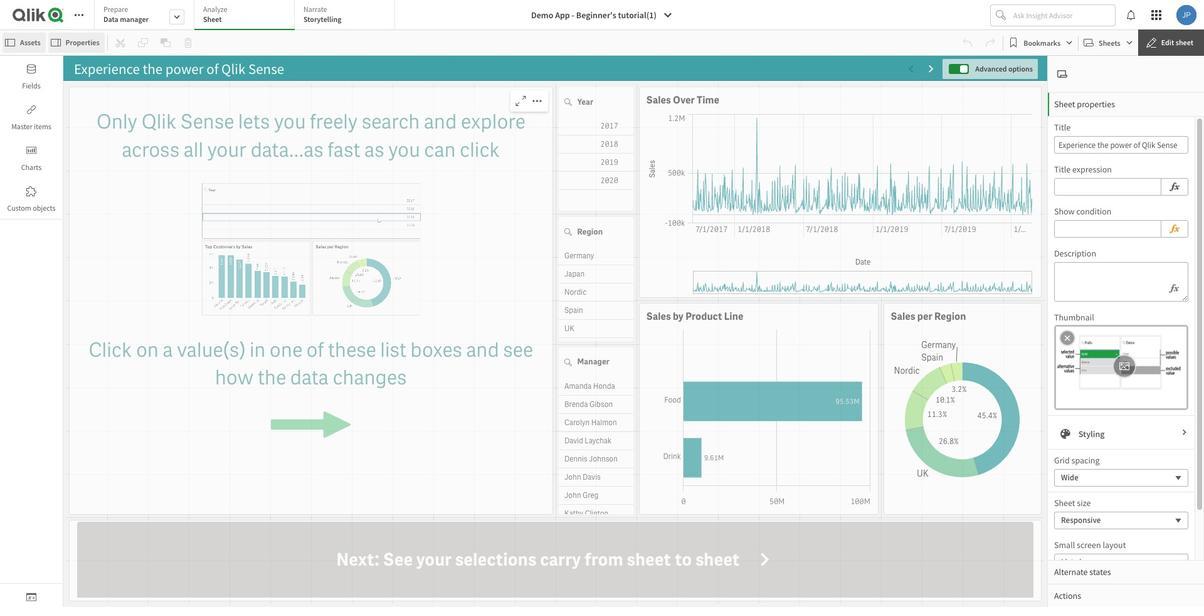 Task type: locate. For each thing, give the bounding box(es) containing it.
sheet
[[1177, 38, 1194, 47], [627, 548, 672, 572], [696, 548, 740, 572]]

2019 optional. 3 of 5 row
[[559, 154, 634, 172]]

2 horizontal spatial sheet
[[1177, 38, 1194, 47]]

title down sheet properties
[[1055, 122, 1071, 133]]

None text field
[[1055, 178, 1162, 196], [1055, 220, 1162, 238], [1055, 178, 1162, 196], [1055, 220, 1162, 238]]

you up data...as
[[274, 109, 306, 135]]

None text field
[[1055, 136, 1189, 154]]

1 vertical spatial title
[[1055, 164, 1071, 175]]

germany
[[565, 251, 594, 261]]

1 horizontal spatial and
[[467, 337, 499, 363]]

next: see your selections carry from sheet to sheet button
[[77, 522, 1034, 598]]

these
[[328, 337, 376, 363]]

next sheet: product details image
[[927, 64, 937, 74]]

objects
[[33, 203, 56, 213]]

can
[[424, 137, 456, 163]]

2 john from the top
[[565, 490, 581, 501]]

sales inside "application"
[[891, 310, 916, 323]]

alternate states tab
[[1049, 560, 1205, 584]]

sheets
[[1100, 38, 1121, 47]]

region right per
[[935, 310, 967, 323]]

0 vertical spatial john
[[565, 472, 581, 482]]

sheet left to
[[627, 548, 672, 572]]

0 horizontal spatial you
[[274, 109, 306, 135]]

david laychak
[[565, 436, 612, 446]]

0 vertical spatial your
[[207, 137, 247, 163]]

your right 'all'
[[207, 137, 247, 163]]

show condition
[[1055, 206, 1112, 217]]

title left expression
[[1055, 164, 1071, 175]]

germany optional. 1 of 7 row
[[559, 247, 634, 266]]

john inside row
[[565, 472, 581, 482]]

1 vertical spatial you
[[389, 137, 420, 163]]

1 open expression editor image from the top
[[1170, 222, 1181, 237]]

0 horizontal spatial region
[[578, 226, 603, 237]]

0 vertical spatial and
[[424, 109, 457, 135]]

and inside only qlik sense lets you freely search and explore across all your data...as fast as you can click
[[424, 109, 457, 135]]

1 john from the top
[[565, 472, 581, 482]]

manager
[[578, 357, 610, 367]]

sheet inside tab
[[1055, 99, 1076, 110]]

0 horizontal spatial your
[[207, 137, 247, 163]]

sales left the over
[[647, 94, 671, 107]]

sheet inside button
[[1177, 38, 1194, 47]]

selections
[[456, 548, 537, 572]]

john down dennis
[[565, 472, 581, 482]]

sheets button
[[1082, 33, 1136, 53]]

master items
[[11, 122, 51, 131]]

usa image
[[559, 338, 619, 356]]

and left see
[[467, 337, 499, 363]]

brenda gibson
[[565, 399, 613, 410]]

0 vertical spatial region
[[578, 226, 603, 237]]

open expression editor image
[[1170, 222, 1181, 237], [1170, 281, 1180, 296]]

how
[[215, 365, 254, 391]]

sheet right edit
[[1177, 38, 1194, 47]]

0 vertical spatial title
[[1055, 122, 1071, 133]]

Ask Insight Advisor text field
[[1012, 5, 1116, 25]]

brenda gibson optional. 2 of 19 row
[[559, 396, 634, 414]]

1 horizontal spatial you
[[389, 137, 420, 163]]

sheet inside analyze sheet
[[203, 14, 222, 24]]

sheet left size
[[1055, 498, 1076, 509]]

actions
[[1055, 591, 1082, 602]]

and
[[424, 109, 457, 135], [467, 337, 499, 363]]

sheet size
[[1055, 498, 1092, 509]]

advanced options
[[976, 64, 1034, 73]]

halmon
[[591, 418, 617, 428]]

carry
[[540, 548, 581, 572]]

usa optional. 6 of 7 row
[[559, 338, 634, 357]]

grid
[[1055, 455, 1070, 466]]

sales
[[647, 94, 671, 107], [647, 310, 671, 323], [891, 310, 916, 323]]

johnson
[[589, 454, 618, 464]]

region up germany optional. 1 of 7 "row"
[[578, 226, 603, 237]]

arrow right image
[[757, 551, 775, 569]]

by
[[673, 310, 684, 323]]

2 open expression editor image from the top
[[1170, 281, 1180, 296]]

you
[[274, 109, 306, 135], [389, 137, 420, 163]]

1 horizontal spatial region
[[935, 310, 967, 323]]

and up 'can'
[[424, 109, 457, 135]]

greg
[[583, 490, 599, 501]]

0 vertical spatial sheet
[[203, 14, 222, 24]]

dennis
[[565, 454, 588, 464]]

1 vertical spatial region
[[935, 310, 967, 323]]

dennis johnson
[[565, 454, 618, 464]]

john left the greg
[[565, 490, 581, 501]]

demo
[[532, 9, 554, 21]]

sales for sales by product line
[[647, 310, 671, 323]]

sheet right to
[[696, 548, 740, 572]]

sheet down sheet image
[[1055, 99, 1076, 110]]

1 horizontal spatial your
[[417, 548, 452, 572]]

john
[[565, 472, 581, 482], [565, 490, 581, 501]]

your
[[207, 137, 247, 163], [417, 548, 452, 572]]

2020 optional. 4 of 5 row
[[559, 172, 634, 190]]

1 vertical spatial john
[[565, 490, 581, 501]]

link image
[[26, 105, 36, 115]]

size
[[1078, 498, 1092, 509]]

and inside click on a value(s) in one of these list boxes and see how the data changes
[[467, 337, 499, 363]]

sheet for sheet size
[[1055, 498, 1076, 509]]

1 horizontal spatial sheet
[[696, 548, 740, 572]]

see
[[383, 548, 413, 572]]

2018
[[600, 139, 618, 149]]

per
[[918, 310, 933, 323]]

1 vertical spatial your
[[417, 548, 452, 572]]

change thumbnail image
[[1120, 359, 1131, 374]]

freely
[[310, 109, 358, 135]]

0 vertical spatial open expression editor image
[[1170, 222, 1181, 237]]

only
[[97, 109, 138, 135]]

1 vertical spatial and
[[467, 337, 499, 363]]

2020
[[600, 176, 618, 186]]

fields button
[[0, 56, 63, 97]]

styling
[[1079, 429, 1106, 440]]

prepare data manager
[[104, 4, 149, 24]]

click
[[460, 137, 500, 163]]

properties
[[1078, 99, 1116, 110]]

bookmarks
[[1024, 38, 1061, 47]]

1 vertical spatial sheet
[[1055, 99, 1076, 110]]

see
[[504, 337, 534, 363]]

sheet properties tab
[[1049, 92, 1205, 116]]

product
[[686, 310, 723, 323]]

0 horizontal spatial and
[[424, 109, 457, 135]]

application
[[0, 0, 1205, 608], [69, 87, 553, 515]]

you right as
[[389, 137, 420, 163]]

sheet down the analyze
[[203, 14, 222, 24]]

1 title from the top
[[1055, 122, 1071, 133]]

brenda
[[565, 399, 588, 410]]

next: see your selections carry from sheet to sheet
[[337, 548, 740, 572]]

sales inside application
[[647, 310, 671, 323]]

2 title from the top
[[1055, 164, 1071, 175]]

list
[[380, 337, 407, 363]]

narrate
[[304, 4, 327, 14]]

on
[[136, 337, 159, 363]]

2017
[[600, 121, 618, 131]]

1 vertical spatial open expression editor image
[[1170, 281, 1180, 296]]

john davis optional. 6 of 19 row
[[559, 468, 634, 487]]

sheet image
[[1058, 69, 1068, 79]]

sales left by
[[647, 310, 671, 323]]

time
[[697, 94, 720, 107]]

only qlik sense lets you freely search and explore across all your data...as fast as you can click
[[97, 109, 526, 163]]

bookmarks button
[[1007, 33, 1076, 53]]

screen
[[1078, 540, 1102, 551]]

2 vertical spatial sheet
[[1055, 498, 1076, 509]]

john for john davis
[[565, 472, 581, 482]]

sales left per
[[891, 310, 916, 323]]

sales inside application
[[647, 94, 671, 107]]

john inside 'row'
[[565, 490, 581, 501]]

next image
[[1182, 429, 1189, 440]]

sales over time application
[[640, 87, 1042, 298]]

sense
[[181, 109, 234, 135]]

variables image
[[26, 592, 36, 602]]

show
[[1055, 206, 1075, 217]]

title for title
[[1055, 122, 1071, 133]]

tab list
[[94, 0, 400, 31]]

your right see
[[417, 548, 452, 572]]

john greg
[[565, 490, 599, 501]]

palette image
[[1061, 429, 1071, 439]]

clinton
[[585, 509, 609, 519]]



Task type: vqa. For each thing, say whether or not it's contained in the screenshot.
selections tool icon
no



Task type: describe. For each thing, give the bounding box(es) containing it.
0 horizontal spatial sheet
[[627, 548, 672, 572]]

as
[[365, 137, 385, 163]]

analyze sheet
[[203, 4, 227, 24]]

custom
[[7, 203, 31, 213]]

alternate
[[1055, 567, 1089, 578]]

alternate states
[[1055, 567, 1112, 578]]

your inside button
[[417, 548, 452, 572]]

spain optional. 4 of 7 row
[[559, 302, 634, 320]]

nordic optional. 3 of 7 row
[[559, 284, 634, 302]]

prepare
[[104, 4, 128, 14]]

fast
[[328, 137, 361, 163]]

edit sheet button
[[1139, 29, 1205, 56]]

explore
[[461, 109, 526, 135]]

john greg optional. 7 of 19 row
[[559, 487, 634, 505]]

assets
[[20, 38, 41, 47]]

charts
[[21, 163, 42, 172]]

master items button
[[0, 97, 63, 137]]

manager
[[120, 14, 149, 24]]

app
[[555, 9, 570, 21]]

davis
[[583, 472, 601, 482]]

grid spacing
[[1055, 455, 1101, 466]]

carolyn halmon
[[565, 418, 617, 428]]

items
[[34, 122, 51, 131]]

region inside "application"
[[935, 310, 967, 323]]

honda
[[593, 381, 615, 391]]

value(s)
[[177, 337, 246, 363]]

kathy clinton optional. 8 of 19 row
[[559, 505, 634, 523]]

a
[[163, 337, 173, 363]]

click on a value(s) in one of these list boxes and see how the data changes
[[89, 337, 534, 391]]

actions tab
[[1049, 584, 1205, 608]]

expression
[[1073, 164, 1113, 175]]

2017 optional. 1 of 5 row
[[559, 117, 634, 136]]

data
[[104, 14, 118, 24]]

sheet for sheet properties
[[1055, 99, 1076, 110]]

narrate storytelling
[[304, 4, 342, 24]]

kathy
[[565, 509, 583, 519]]

tab list containing prepare
[[94, 0, 400, 31]]

amanda
[[565, 381, 592, 391]]

japan
[[565, 269, 585, 279]]

properties
[[66, 38, 100, 47]]

puzzle image
[[26, 186, 36, 196]]

options
[[1009, 64, 1034, 73]]

small screen layout
[[1055, 540, 1127, 551]]

sales per region
[[891, 310, 967, 323]]

search
[[362, 109, 420, 135]]

assets button
[[3, 33, 46, 53]]

uk
[[565, 324, 575, 334]]

amanda honda
[[565, 381, 615, 391]]

nordic
[[565, 288, 587, 298]]

states
[[1090, 567, 1112, 578]]

gibson
[[590, 399, 613, 410]]

spacing
[[1072, 455, 1101, 466]]

sales by product line
[[647, 310, 744, 323]]

line
[[725, 310, 744, 323]]

open expression editor image
[[1170, 179, 1181, 195]]

0 vertical spatial you
[[274, 109, 306, 135]]

storytelling
[[304, 14, 342, 24]]

lets
[[238, 109, 270, 135]]

laychak
[[585, 436, 612, 446]]

database image
[[26, 64, 36, 74]]

edit
[[1162, 38, 1175, 47]]

small
[[1055, 540, 1076, 551]]

title for title expression
[[1055, 164, 1071, 175]]

sales by product line application
[[640, 303, 879, 515]]

sales for sales per region
[[891, 310, 916, 323]]

reset thumbnail image
[[1063, 332, 1074, 345]]

sales per region application
[[884, 303, 1042, 515]]

japan optional. 2 of 7 row
[[559, 266, 634, 284]]

sales over time
[[647, 94, 720, 107]]

qlik
[[142, 109, 177, 135]]

analyze
[[203, 4, 227, 14]]

edit sheet
[[1162, 38, 1194, 47]]

james peterson image
[[1177, 5, 1197, 25]]

kathy clinton
[[565, 509, 609, 519]]

data
[[290, 365, 329, 391]]

dennis johnson optional. 5 of 19 row
[[559, 450, 634, 468]]

tutorial(1)
[[619, 9, 657, 21]]

-
[[572, 9, 575, 21]]

next: see your selections carry from sheet to sheet application
[[69, 520, 1042, 602]]

object image
[[26, 146, 36, 156]]

custom objects button
[[0, 178, 63, 219]]

carolyn
[[565, 418, 590, 428]]

uk optional. 5 of 7 row
[[559, 320, 634, 338]]

2019
[[600, 158, 618, 168]]

all
[[184, 137, 203, 163]]

spain
[[565, 306, 583, 316]]

john for john greg
[[565, 490, 581, 501]]

boxes
[[411, 337, 463, 363]]

data...as
[[251, 137, 324, 163]]

2018 optional. 2 of 5 row
[[559, 136, 634, 154]]

to
[[675, 548, 692, 572]]

demo app - beginner's tutorial(1) button
[[524, 5, 681, 25]]

demo app - beginner's tutorial(1)
[[532, 9, 657, 21]]

david
[[565, 436, 583, 446]]

layout
[[1104, 540, 1127, 551]]

custom objects
[[7, 203, 56, 213]]

sales for sales over time
[[647, 94, 671, 107]]

over
[[673, 94, 695, 107]]

master
[[11, 122, 32, 131]]

title expression
[[1055, 164, 1113, 175]]

of
[[307, 337, 324, 363]]

your inside only qlik sense lets you freely search and explore across all your data...as fast as you can click
[[207, 137, 247, 163]]

from
[[585, 548, 624, 572]]

david laychak optional. 4 of 19 row
[[559, 432, 634, 450]]

amanda honda optional. 1 of 19 row
[[559, 377, 634, 396]]

thumbnail
[[1055, 312, 1095, 323]]

beginner's
[[577, 9, 617, 21]]

carolyn halmon optional. 3 of 19 row
[[559, 414, 634, 432]]



